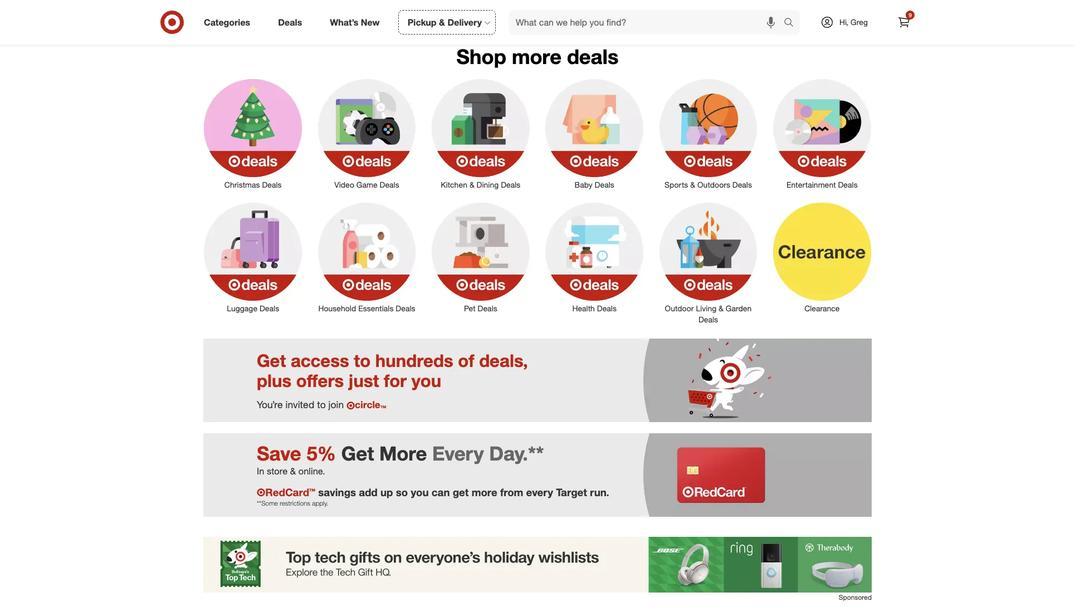 Task type: vqa. For each thing, say whether or not it's contained in the screenshot.
Schwarz corresponding to Look
no



Task type: describe. For each thing, give the bounding box(es) containing it.
in
[[257, 466, 264, 477]]

store
[[267, 466, 288, 477]]

deals right 'dining'
[[501, 180, 521, 189]]

deals link
[[269, 10, 316, 35]]

health deals
[[572, 304, 617, 313]]

christmas
[[224, 180, 260, 189]]

luggage deals link
[[196, 201, 310, 314]]

get
[[453, 486, 469, 499]]

deals right 'pet'
[[478, 304, 497, 313]]

run.
[[590, 486, 609, 499]]

™
[[380, 403, 386, 415]]

outdoors
[[698, 180, 730, 189]]

every
[[432, 442, 484, 465]]

deals right christmas
[[262, 180, 282, 189]]

luggage
[[227, 304, 257, 313]]

video game deals
[[334, 180, 399, 189]]

& inside outdoor living & garden deals
[[719, 304, 724, 313]]

living
[[696, 304, 717, 313]]

dining
[[477, 180, 499, 189]]

deals right essentials
[[396, 304, 415, 313]]

kitchen
[[441, 180, 467, 189]]

shop
[[457, 44, 506, 69]]

health
[[572, 304, 595, 313]]

& for pickup
[[439, 16, 445, 28]]

hundreds
[[375, 350, 453, 371]]

christmas deals link
[[196, 77, 310, 191]]

you're invited to join ◎ circle ™
[[257, 399, 386, 415]]

access
[[291, 350, 349, 371]]

& inside save 5% get more every day.** in store & online.
[[290, 466, 296, 477]]

deals inside outdoor living & garden deals
[[699, 315, 718, 324]]

¬ redcard™ savings add up so you can get more from every target run. **some restrictions apply.
[[257, 486, 609, 508]]

save
[[257, 442, 301, 465]]

deals,
[[479, 350, 528, 371]]

target
[[556, 486, 587, 499]]

pet deals
[[464, 304, 497, 313]]

sports & outdoors deals
[[665, 180, 752, 189]]

kitchen & dining deals
[[441, 180, 521, 189]]

so
[[396, 486, 408, 499]]

can
[[432, 486, 450, 499]]

delivery
[[448, 16, 482, 28]]

luggage deals
[[227, 304, 279, 313]]

household essentials deals
[[318, 304, 415, 313]]

baby deals link
[[538, 77, 651, 191]]

redcard™
[[265, 486, 315, 499]]

deals right luggage
[[260, 304, 279, 313]]

video game deals link
[[310, 77, 424, 191]]

outdoor living & garden deals link
[[651, 201, 765, 325]]

you're
[[257, 399, 283, 411]]

you inside get access to hundreds of deals, plus offers just for you
[[412, 370, 441, 391]]

you inside the ¬ redcard™ savings add up so you can get more from every target run. **some restrictions apply.
[[411, 486, 429, 499]]

sponsored
[[839, 593, 872, 602]]

sports & outdoors deals link
[[651, 77, 765, 191]]

circle
[[355, 399, 380, 411]]

5%
[[307, 442, 336, 465]]

get inside save 5% get more every day.** in store & online.
[[341, 442, 374, 465]]

save 5% get more every day.** in store & online.
[[257, 442, 544, 477]]

from
[[500, 486, 523, 499]]

deals right outdoors
[[733, 180, 752, 189]]

greg
[[851, 17, 868, 27]]

to for join
[[317, 399, 326, 411]]

deals right baby
[[595, 180, 614, 189]]

kitchen & dining deals link
[[424, 77, 538, 191]]

deals left what's
[[278, 16, 302, 28]]

get inside get access to hundreds of deals, plus offers just for you
[[257, 350, 286, 371]]

new
[[361, 16, 380, 28]]

offers
[[296, 370, 344, 391]]

apply.
[[312, 499, 328, 508]]

categories
[[204, 16, 250, 28]]

of
[[458, 350, 475, 371]]

every
[[526, 486, 553, 499]]



Task type: locate. For each thing, give the bounding box(es) containing it.
pet
[[464, 304, 476, 313]]

0 vertical spatial get
[[257, 350, 286, 371]]

◎
[[347, 401, 355, 410]]

categories link
[[194, 10, 264, 35]]

up
[[380, 486, 393, 499]]

for
[[384, 370, 407, 391]]

& for sports
[[690, 180, 695, 189]]

shop more deals
[[457, 44, 619, 69]]

more right shop
[[512, 44, 562, 69]]

add
[[359, 486, 378, 499]]

just
[[349, 370, 379, 391]]

pickup
[[408, 16, 437, 28]]

deals
[[278, 16, 302, 28], [262, 180, 282, 189], [380, 180, 399, 189], [501, 180, 521, 189], [595, 180, 614, 189], [733, 180, 752, 189], [838, 180, 858, 189], [260, 304, 279, 313], [396, 304, 415, 313], [478, 304, 497, 313], [597, 304, 617, 313], [699, 315, 718, 324]]

pickup & delivery link
[[398, 10, 496, 35]]

0 horizontal spatial to
[[317, 399, 326, 411]]

baby
[[575, 180, 593, 189]]

entertainment deals link
[[765, 77, 879, 191]]

0 vertical spatial more
[[512, 44, 562, 69]]

deals right entertainment
[[838, 180, 858, 189]]

get access to hundreds of deals, plus offers just for you
[[257, 350, 528, 391]]

0 horizontal spatial more
[[472, 486, 497, 499]]

to inside the you're invited to join ◎ circle ™
[[317, 399, 326, 411]]

9
[[909, 12, 912, 18]]

advertisement region
[[203, 537, 872, 593]]

1 horizontal spatial more
[[512, 44, 562, 69]]

hi,
[[840, 17, 849, 27]]

1 horizontal spatial to
[[354, 350, 371, 371]]

sports
[[665, 180, 688, 189]]

household essentials deals link
[[310, 201, 424, 314]]

invited
[[286, 399, 314, 411]]

to for hundreds
[[354, 350, 371, 371]]

pickup & delivery
[[408, 16, 482, 28]]

health deals link
[[538, 201, 651, 314]]

deals right game
[[380, 180, 399, 189]]

What can we help you find? suggestions appear below search field
[[509, 10, 787, 35]]

deals down living
[[699, 315, 718, 324]]

video
[[334, 180, 354, 189]]

to left join
[[317, 399, 326, 411]]

join
[[328, 399, 344, 411]]

search
[[779, 18, 806, 29]]

get up you're
[[257, 350, 286, 371]]

clearance
[[805, 304, 840, 313]]

& left 'dining'
[[470, 180, 475, 189]]

deals right health
[[597, 304, 617, 313]]

you right so
[[411, 486, 429, 499]]

& right living
[[719, 304, 724, 313]]

more inside the ¬ redcard™ savings add up so you can get more from every target run. **some restrictions apply.
[[472, 486, 497, 499]]

& right pickup
[[439, 16, 445, 28]]

get
[[257, 350, 286, 371], [341, 442, 374, 465]]

to inside get access to hundreds of deals, plus offers just for you
[[354, 350, 371, 371]]

& right store
[[290, 466, 296, 477]]

to
[[354, 350, 371, 371], [317, 399, 326, 411]]

&
[[439, 16, 445, 28], [470, 180, 475, 189], [690, 180, 695, 189], [719, 304, 724, 313], [290, 466, 296, 477]]

1 vertical spatial you
[[411, 486, 429, 499]]

plus
[[257, 370, 292, 391]]

entertainment deals
[[787, 180, 858, 189]]

0 vertical spatial to
[[354, 350, 371, 371]]

0 vertical spatial you
[[412, 370, 441, 391]]

& right sports
[[690, 180, 695, 189]]

what's
[[330, 16, 358, 28]]

to left for
[[354, 350, 371, 371]]

1 vertical spatial get
[[341, 442, 374, 465]]

online.
[[298, 466, 325, 477]]

you right for
[[412, 370, 441, 391]]

restrictions
[[280, 499, 310, 508]]

savings
[[318, 486, 356, 499]]

1 vertical spatial to
[[317, 399, 326, 411]]

1 vertical spatial more
[[472, 486, 497, 499]]

household
[[318, 304, 356, 313]]

1 horizontal spatial get
[[341, 442, 374, 465]]

¬
[[257, 486, 265, 499]]

day.**
[[489, 442, 544, 465]]

baby deals
[[575, 180, 614, 189]]

more
[[379, 442, 427, 465]]

& for kitchen
[[470, 180, 475, 189]]

get right 5%
[[341, 442, 374, 465]]

9 link
[[892, 10, 917, 35]]

you
[[412, 370, 441, 391], [411, 486, 429, 499]]

0 horizontal spatial get
[[257, 350, 286, 371]]

essentials
[[358, 304, 394, 313]]

outdoor living & garden deals
[[665, 304, 752, 324]]

search button
[[779, 10, 806, 37]]

game
[[356, 180, 378, 189]]

christmas deals
[[224, 180, 282, 189]]

hi, greg
[[840, 17, 868, 27]]

deals
[[567, 44, 619, 69]]

pet deals link
[[424, 201, 538, 314]]

outdoor
[[665, 304, 694, 313]]

more right get
[[472, 486, 497, 499]]

what's new
[[330, 16, 380, 28]]

clearance link
[[765, 201, 879, 314]]

entertainment
[[787, 180, 836, 189]]

garden
[[726, 304, 752, 313]]

what's new link
[[320, 10, 394, 35]]



